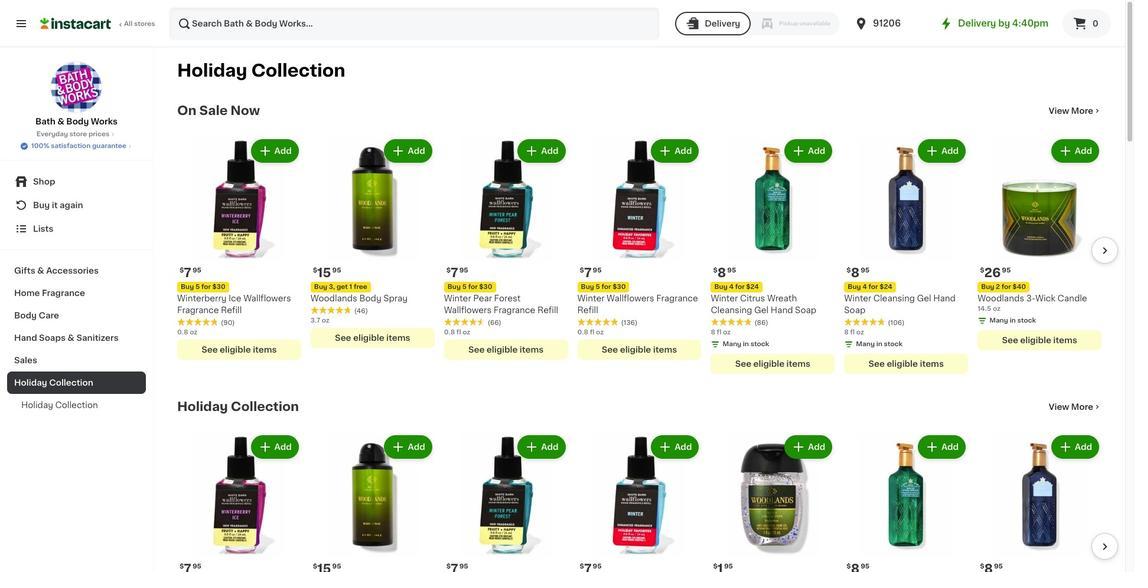 Task type: describe. For each thing, give the bounding box(es) containing it.
(136)
[[621, 320, 637, 327]]

100%
[[31, 143, 49, 149]]

gel inside winter citrus wreath cleansing gel hand soap
[[754, 306, 769, 315]]

see eligible items for woodlands 3-wick candle
[[1002, 337, 1077, 345]]

all stores link
[[40, 7, 156, 40]]

0.8 fl oz for refill
[[577, 329, 604, 336]]

again
[[60, 201, 83, 210]]

view for on sale now
[[1049, 107, 1069, 115]]

woodlands 3-wick candle 14.5 oz
[[978, 295, 1087, 312]]

satisfaction
[[51, 143, 91, 149]]

0 button
[[1063, 9, 1111, 38]]

more for on sale now
[[1071, 107, 1093, 115]]

refill inside winter pear forest wallflowers fragrance refill
[[537, 306, 558, 315]]

sanitizers
[[76, 334, 119, 343]]

winter for winter wallflowers fragrance refill
[[577, 295, 605, 303]]

shop
[[33, 178, 55, 186]]

eligible for winterberry ice wallflowers fragrance refill
[[220, 346, 251, 354]]

winter for winter pear forest wallflowers fragrance refill
[[444, 295, 471, 303]]

soaps
[[39, 334, 66, 343]]

(46)
[[354, 308, 368, 315]]

oz down winterberry
[[190, 329, 197, 336]]

home
[[14, 289, 40, 298]]

buy it again
[[33, 201, 83, 210]]

2 vertical spatial &
[[68, 334, 74, 343]]

everyday
[[36, 131, 68, 138]]

$ inside $ 15 95
[[313, 267, 317, 274]]

works
[[91, 118, 118, 126]]

more for holiday collection
[[1071, 403, 1093, 412]]

fragrance inside winter wallflowers fragrance refill
[[656, 295, 698, 303]]

refill inside winterberry ice wallflowers fragrance refill
[[221, 306, 242, 315]]

delivery by 4:40pm
[[958, 19, 1048, 28]]

all
[[124, 21, 132, 27]]

buy left 2
[[981, 284, 994, 291]]

oz down winter pear forest wallflowers fragrance refill
[[463, 329, 470, 336]]

100% satisfaction guarantee
[[31, 143, 126, 149]]

4:40pm
[[1012, 19, 1048, 28]]

buy 5 for $30 for ice
[[181, 284, 226, 291]]

0.8 oz
[[177, 329, 197, 336]]

0.8 for refill
[[577, 329, 588, 336]]

see for woodlands 3-wick candle
[[1002, 337, 1018, 345]]

for for wallflowers
[[602, 284, 611, 291]]

100% satisfaction guarantee button
[[20, 139, 133, 151]]

sale
[[199, 105, 228, 117]]

stores
[[134, 21, 155, 27]]

see eligible items for winter pear forest wallflowers fragrance refill
[[468, 346, 544, 354]]

items for winter pear forest wallflowers fragrance refill
[[520, 346, 544, 354]]

0.8 fl oz for wallflowers
[[444, 329, 470, 336]]

soap inside winter cleansing gel hand soap
[[844, 306, 865, 315]]

eligible for woodlands 3-wick candle
[[1020, 337, 1051, 345]]

hand soaps & sanitizers link
[[7, 327, 146, 350]]

fl for winter pear forest wallflowers fragrance refill
[[456, 329, 461, 336]]

6 for from the left
[[1002, 284, 1011, 291]]

ice
[[229, 295, 241, 303]]

delivery for delivery by 4:40pm
[[958, 19, 996, 28]]

fragrance inside winter pear forest wallflowers fragrance refill
[[494, 306, 535, 315]]

home fragrance link
[[7, 282, 146, 305]]

buy for winter citrus wreath cleansing gel hand soap
[[714, 284, 728, 291]]

store
[[70, 131, 87, 138]]

$30 for pear
[[479, 284, 492, 291]]

fragrance inside winterberry ice wallflowers fragrance refill
[[177, 306, 219, 315]]

guarantee
[[92, 143, 126, 149]]

2
[[996, 284, 1000, 291]]

woodlands for woodlands body spray
[[311, 295, 357, 303]]

item carousel region for on sale now
[[161, 132, 1118, 381]]

95 inside $ 15 95
[[332, 267, 341, 274]]

shop link
[[7, 170, 146, 194]]

gifts
[[14, 267, 35, 275]]

gifts & accessories link
[[7, 260, 146, 282]]

prices
[[89, 131, 109, 138]]

see eligible items button for woodlands body spray
[[311, 328, 435, 348]]

1 vertical spatial body
[[359, 295, 381, 303]]

buy it again link
[[7, 194, 146, 217]]

2 vertical spatial body
[[14, 312, 37, 320]]

2 horizontal spatial many
[[989, 318, 1008, 324]]

woodlands body spray
[[311, 295, 408, 303]]

3-
[[1026, 295, 1035, 303]]

many for winter citrus wreath cleansing gel hand soap
[[723, 341, 741, 348]]

in for winter citrus wreath cleansing gel hand soap
[[743, 341, 749, 348]]

eligible for winter wallflowers fragrance refill
[[620, 346, 651, 354]]

all stores
[[124, 21, 155, 27]]

sales
[[14, 357, 37, 365]]

$ 26 95
[[980, 267, 1011, 279]]

2 horizontal spatial in
[[1010, 318, 1016, 324]]

95 inside $ 26 95
[[1002, 267, 1011, 274]]

buy for winter cleansing gel hand soap
[[848, 284, 861, 291]]

items for woodlands 3-wick candle
[[1053, 337, 1077, 345]]

items for woodlands body spray
[[386, 334, 410, 342]]

5 for wallflowers
[[596, 284, 600, 291]]

$ 8 95 for winter citrus wreath cleansing gel hand soap
[[713, 267, 736, 279]]

eligible for winter cleansing gel hand soap
[[887, 360, 918, 368]]

for for ice
[[201, 284, 211, 291]]

& for gifts
[[37, 267, 44, 275]]

cleansing inside winter cleansing gel hand soap
[[873, 295, 915, 303]]

see for winterberry ice wallflowers fragrance refill
[[202, 346, 218, 354]]

wick
[[1035, 295, 1055, 303]]

many in stock for winter cleansing gel hand soap
[[856, 341, 903, 348]]

$ 7 95 for winter wallflowers fragrance refill
[[580, 267, 602, 279]]

4 for citrus
[[729, 284, 734, 291]]

$ 8 95 for winter cleansing gel hand soap
[[847, 267, 869, 279]]

winter wallflowers fragrance refill
[[577, 295, 698, 315]]

get
[[337, 284, 348, 291]]

oz down winter cleansing gel hand soap
[[856, 329, 864, 336]]

wallflowers inside winter pear forest wallflowers fragrance refill
[[444, 306, 492, 315]]

by
[[998, 19, 1010, 28]]

(90)
[[221, 320, 235, 327]]

items for winter wallflowers fragrance refill
[[653, 346, 677, 354]]

see eligible items button for winter cleansing gel hand soap
[[844, 354, 968, 374]]

product group containing 15
[[311, 137, 435, 348]]

body care
[[14, 312, 59, 320]]

3,
[[329, 284, 335, 291]]

5 for ice
[[195, 284, 200, 291]]

delivery button
[[675, 12, 751, 35]]

winter for winter cleansing gel hand soap
[[844, 295, 871, 303]]

(86)
[[754, 320, 768, 327]]

buy for winterberry ice wallflowers fragrance refill
[[181, 284, 194, 291]]

eligible for winter citrus wreath cleansing gel hand soap
[[753, 360, 784, 368]]

view more for holiday collection
[[1049, 403, 1093, 412]]

service type group
[[675, 12, 840, 35]]

$24 for citrus
[[746, 284, 759, 291]]

fl for winter citrus wreath cleansing gel hand soap
[[717, 329, 721, 336]]

2 horizontal spatial stock
[[1017, 318, 1036, 324]]

now
[[231, 105, 260, 117]]

accessories
[[46, 267, 99, 275]]

winter cleansing gel hand soap
[[844, 295, 956, 315]]

$ 15 95
[[313, 267, 341, 279]]

bath & body works logo image
[[50, 61, 102, 113]]

lists link
[[7, 217, 146, 241]]

lists
[[33, 225, 53, 233]]

candle
[[1058, 295, 1087, 303]]

refill inside winter wallflowers fragrance refill
[[577, 306, 598, 315]]

sales link
[[7, 350, 146, 372]]

gel inside winter cleansing gel hand soap
[[917, 295, 931, 303]]

on sale now
[[177, 105, 260, 117]]

pear
[[473, 295, 492, 303]]

winterberry
[[177, 295, 226, 303]]

$24 for cleansing
[[880, 284, 892, 291]]

wreath
[[767, 295, 797, 303]]

on
[[177, 105, 196, 117]]

delivery by 4:40pm link
[[939, 17, 1048, 31]]



Task type: locate. For each thing, give the bounding box(es) containing it.
4 up winter cleansing gel hand soap
[[862, 284, 867, 291]]

instacart logo image
[[40, 17, 111, 31]]

1 0.8 from the left
[[177, 329, 188, 336]]

5 up winter pear forest wallflowers fragrance refill
[[462, 284, 467, 291]]

hand inside winter citrus wreath cleansing gel hand soap
[[771, 306, 793, 315]]

items for winter citrus wreath cleansing gel hand soap
[[786, 360, 810, 368]]

1 horizontal spatial cleansing
[[873, 295, 915, 303]]

0.8 fl oz down winter wallflowers fragrance refill
[[577, 329, 604, 336]]

buy up winter wallflowers fragrance refill
[[581, 284, 594, 291]]

see eligible items for winterberry ice wallflowers fragrance refill
[[202, 346, 277, 354]]

0 horizontal spatial $30
[[212, 284, 226, 291]]

view for holiday collection
[[1049, 403, 1069, 412]]

0 horizontal spatial delivery
[[705, 19, 740, 28]]

fragrance
[[42, 289, 85, 298], [656, 295, 698, 303], [177, 306, 219, 315], [494, 306, 535, 315]]

view more link
[[1049, 105, 1102, 117], [1049, 402, 1102, 413]]

for
[[201, 284, 211, 291], [468, 284, 478, 291], [602, 284, 611, 291], [735, 284, 745, 291], [869, 284, 878, 291], [1002, 284, 1011, 291]]

1 8 fl oz from the left
[[711, 329, 731, 336]]

91206
[[873, 19, 901, 28]]

0 horizontal spatial buy 4 for $24
[[714, 284, 759, 291]]

2 item carousel region from the top
[[161, 429, 1118, 573]]

8 fl oz for winter cleansing gel hand soap
[[844, 329, 864, 336]]

1 item carousel region from the top
[[161, 132, 1118, 381]]

view more link for holiday collection
[[1049, 402, 1102, 413]]

$30 up winter wallflowers fragrance refill
[[613, 284, 626, 291]]

2 view from the top
[[1049, 403, 1069, 412]]

eligible down (106)
[[887, 360, 918, 368]]

0 vertical spatial view more
[[1049, 107, 1093, 115]]

1 view from the top
[[1049, 107, 1069, 115]]

0 horizontal spatial buy 5 for $30
[[181, 284, 226, 291]]

$30 up winterberry
[[212, 284, 226, 291]]

1 more from the top
[[1071, 107, 1093, 115]]

0 horizontal spatial 0.8
[[177, 329, 188, 336]]

view more for on sale now
[[1049, 107, 1093, 115]]

see eligible items button down (90)
[[177, 340, 301, 360]]

see eligible items down woodlands 3-wick candle 14.5 oz
[[1002, 337, 1077, 345]]

7 up winter pear forest wallflowers fragrance refill
[[451, 267, 458, 279]]

for up the citrus
[[735, 284, 745, 291]]

2 8 fl oz from the left
[[844, 329, 864, 336]]

many in stock down (86)
[[723, 341, 769, 348]]

buy 5 for $30 up 'pear' on the left bottom of page
[[448, 284, 492, 291]]

oz
[[993, 306, 1001, 312], [322, 318, 330, 324], [190, 329, 197, 336], [463, 329, 470, 336], [596, 329, 604, 336], [723, 329, 731, 336], [856, 329, 864, 336]]

2 0.8 fl oz from the left
[[577, 329, 604, 336]]

0 horizontal spatial cleansing
[[711, 306, 752, 315]]

item carousel region containing 7
[[161, 132, 1118, 381]]

1 horizontal spatial 0.8
[[444, 329, 455, 336]]

3 $ 7 95 from the left
[[580, 267, 602, 279]]

wallflowers inside winter wallflowers fragrance refill
[[607, 295, 654, 303]]

buy 5 for $30 up winterberry
[[181, 284, 226, 291]]

in down winter citrus wreath cleansing gel hand soap
[[743, 341, 749, 348]]

$40
[[1013, 284, 1026, 291]]

1 view more link from the top
[[1049, 105, 1102, 117]]

0 horizontal spatial $ 8 95
[[713, 267, 736, 279]]

0 horizontal spatial many in stock
[[723, 341, 769, 348]]

& right gifts
[[37, 267, 44, 275]]

0 vertical spatial hand
[[933, 295, 956, 303]]

0 horizontal spatial stock
[[751, 341, 769, 348]]

stock down (86)
[[751, 341, 769, 348]]

Search field
[[170, 8, 659, 39]]

winter inside winter wallflowers fragrance refill
[[577, 295, 605, 303]]

None search field
[[169, 7, 660, 40]]

7 up winter wallflowers fragrance refill
[[584, 267, 592, 279]]

see for winter cleansing gel hand soap
[[869, 360, 885, 368]]

items for winterberry ice wallflowers fragrance refill
[[253, 346, 277, 354]]

fl for winter wallflowers fragrance refill
[[590, 329, 594, 336]]

buy 5 for $30 for pear
[[448, 284, 492, 291]]

0 horizontal spatial woodlands
[[311, 295, 357, 303]]

1 vertical spatial gel
[[754, 306, 769, 315]]

2 buy 4 for $24 from the left
[[848, 284, 892, 291]]

2 view more link from the top
[[1049, 402, 1102, 413]]

home fragrance
[[14, 289, 85, 298]]

1 vertical spatial cleansing
[[711, 306, 752, 315]]

2 7 from the left
[[451, 267, 458, 279]]

2 horizontal spatial refill
[[577, 306, 598, 315]]

3 buy 5 for $30 from the left
[[581, 284, 626, 291]]

1 vertical spatial item carousel region
[[161, 429, 1118, 573]]

1 horizontal spatial buy 5 for $30
[[448, 284, 492, 291]]

0 horizontal spatial gel
[[754, 306, 769, 315]]

on sale now link
[[177, 104, 260, 118]]

wallflowers inside winterberry ice wallflowers fragrance refill
[[243, 295, 291, 303]]

7 for winter wallflowers fragrance refill
[[584, 267, 592, 279]]

1 horizontal spatial woodlands
[[978, 295, 1024, 303]]

body care link
[[7, 305, 146, 327]]

bath & body works link
[[35, 61, 118, 128]]

0 vertical spatial view more link
[[1049, 105, 1102, 117]]

2 $ 8 95 from the left
[[847, 267, 869, 279]]

2 horizontal spatial $30
[[613, 284, 626, 291]]

see eligible items button for winter pear forest wallflowers fragrance refill
[[444, 340, 568, 360]]

winter
[[444, 295, 471, 303], [577, 295, 605, 303], [711, 295, 738, 303], [844, 295, 871, 303]]

2 view more from the top
[[1049, 403, 1093, 412]]

8 fl oz
[[711, 329, 731, 336], [844, 329, 864, 336]]

see eligible items down (90)
[[202, 346, 277, 354]]

0 vertical spatial body
[[66, 118, 89, 126]]

spray
[[383, 295, 408, 303]]

1 $24 from the left
[[746, 284, 759, 291]]

buy 5 for $30 for wallflowers
[[581, 284, 626, 291]]

buy for winter pear forest wallflowers fragrance refill
[[448, 284, 461, 291]]

1 vertical spatial hand
[[771, 306, 793, 315]]

1 horizontal spatial in
[[876, 341, 882, 348]]

1 woodlands from the left
[[311, 295, 357, 303]]

see eligible items button down (86)
[[711, 354, 835, 374]]

item carousel region
[[161, 132, 1118, 381], [161, 429, 1118, 573]]

1 soap from the left
[[795, 306, 816, 315]]

1 vertical spatial view more link
[[1049, 402, 1102, 413]]

$ 8 95 up winter cleansing gel hand soap
[[847, 267, 869, 279]]

body
[[66, 118, 89, 126], [359, 295, 381, 303], [14, 312, 37, 320]]

eligible for woodlands body spray
[[353, 334, 384, 342]]

winterberry ice wallflowers fragrance refill
[[177, 295, 291, 315]]

holiday
[[177, 62, 247, 79], [14, 379, 47, 387], [177, 401, 228, 413], [21, 402, 53, 410]]

woodlands down 3,
[[311, 295, 357, 303]]

1 horizontal spatial 7
[[451, 267, 458, 279]]

delivery for delivery
[[705, 19, 740, 28]]

bath & body works
[[35, 118, 118, 126]]

buy left it at left
[[33, 201, 50, 210]]

3 for from the left
[[602, 284, 611, 291]]

3.7
[[311, 318, 320, 324]]

care
[[39, 312, 59, 320]]

7 up winterberry
[[184, 267, 191, 279]]

buy up winter cleansing gel hand soap
[[848, 284, 861, 291]]

0 vertical spatial item carousel region
[[161, 132, 1118, 381]]

14.5
[[978, 306, 991, 312]]

0 vertical spatial gel
[[917, 295, 931, 303]]

many in stock down woodlands 3-wick candle 14.5 oz
[[989, 318, 1036, 324]]

for up 'pear' on the left bottom of page
[[468, 284, 478, 291]]

0 horizontal spatial $24
[[746, 284, 759, 291]]

buy 5 for $30 up winter wallflowers fragrance refill
[[581, 284, 626, 291]]

1 vertical spatial more
[[1071, 403, 1093, 412]]

many in stock down (106)
[[856, 341, 903, 348]]

1 horizontal spatial refill
[[537, 306, 558, 315]]

$24
[[746, 284, 759, 291], [880, 284, 892, 291]]

0 horizontal spatial hand
[[14, 334, 37, 343]]

2 soap from the left
[[844, 306, 865, 315]]

& for bath
[[57, 118, 64, 126]]

4 for from the left
[[735, 284, 745, 291]]

buy 2 for $40
[[981, 284, 1026, 291]]

1 vertical spatial view
[[1049, 403, 1069, 412]]

product group
[[177, 137, 301, 360], [311, 137, 435, 348], [444, 137, 568, 360], [577, 137, 701, 360], [711, 137, 835, 374], [844, 137, 968, 374], [978, 137, 1102, 351], [177, 433, 301, 573], [311, 433, 435, 573], [444, 433, 568, 573], [577, 433, 701, 573], [711, 433, 835, 573], [844, 433, 968, 573], [978, 433, 1102, 573]]

many down the citrus
[[723, 341, 741, 348]]

everyday store prices link
[[36, 130, 117, 139]]

1
[[349, 284, 352, 291]]

7
[[184, 267, 191, 279], [451, 267, 458, 279], [584, 267, 592, 279]]

3 $30 from the left
[[613, 284, 626, 291]]

see eligible items button down (46) at bottom
[[311, 328, 435, 348]]

2 more from the top
[[1071, 403, 1093, 412]]

body down free
[[359, 295, 381, 303]]

1 horizontal spatial hand
[[771, 306, 793, 315]]

eligible for winter pear forest wallflowers fragrance refill
[[487, 346, 518, 354]]

many for winter cleansing gel hand soap
[[856, 341, 875, 348]]

4 up winter citrus wreath cleansing gel hand soap
[[729, 284, 734, 291]]

for right 2
[[1002, 284, 1011, 291]]

body down home
[[14, 312, 37, 320]]

3 winter from the left
[[711, 295, 738, 303]]

2 horizontal spatial many in stock
[[989, 318, 1036, 324]]

2 horizontal spatial 5
[[596, 284, 600, 291]]

1 horizontal spatial 4
[[862, 284, 867, 291]]

1 horizontal spatial many
[[856, 341, 875, 348]]

1 $30 from the left
[[212, 284, 226, 291]]

0 horizontal spatial $ 7 95
[[180, 267, 201, 279]]

$ 7 95 for winterberry ice wallflowers fragrance refill
[[180, 267, 201, 279]]

2 woodlands from the left
[[978, 295, 1024, 303]]

1 winter from the left
[[444, 295, 471, 303]]

1 5 from the left
[[195, 284, 200, 291]]

8 fl oz down winter citrus wreath cleansing gel hand soap
[[711, 329, 731, 336]]

1 buy 4 for $24 from the left
[[714, 284, 759, 291]]

2 $30 from the left
[[479, 284, 492, 291]]

2 refill from the left
[[537, 306, 558, 315]]

0 horizontal spatial 4
[[729, 284, 734, 291]]

see eligible items for winter cleansing gel hand soap
[[869, 360, 944, 368]]

bath
[[35, 118, 55, 126]]

1 buy 5 for $30 from the left
[[181, 284, 226, 291]]

hand soaps & sanitizers
[[14, 334, 119, 343]]

for for citrus
[[735, 284, 745, 291]]

1 horizontal spatial soap
[[844, 306, 865, 315]]

1 refill from the left
[[221, 306, 242, 315]]

in down woodlands 3-wick candle 14.5 oz
[[1010, 318, 1016, 324]]

& up everyday
[[57, 118, 64, 126]]

1 7 from the left
[[184, 267, 191, 279]]

everyday store prices
[[36, 131, 109, 138]]

more
[[1071, 107, 1093, 115], [1071, 403, 1093, 412]]

1 $ 7 95 from the left
[[180, 267, 201, 279]]

see eligible items down (66)
[[468, 346, 544, 354]]

2 horizontal spatial $ 7 95
[[580, 267, 602, 279]]

& right soaps on the left of the page
[[68, 334, 74, 343]]

for up winterberry
[[201, 284, 211, 291]]

in down winter cleansing gel hand soap
[[876, 341, 882, 348]]

5 for pear
[[462, 284, 467, 291]]

(106)
[[888, 320, 905, 327]]

item carousel region for holiday collection
[[161, 429, 1118, 573]]

1 view more from the top
[[1049, 107, 1093, 115]]

2 horizontal spatial 7
[[584, 267, 592, 279]]

free
[[354, 284, 367, 291]]

delivery
[[958, 19, 996, 28], [705, 19, 740, 28]]

1 horizontal spatial delivery
[[958, 19, 996, 28]]

fl down winter citrus wreath cleansing gel hand soap
[[717, 329, 721, 336]]

for up winter wallflowers fragrance refill
[[602, 284, 611, 291]]

fl down winter cleansing gel hand soap
[[850, 329, 855, 336]]

woodlands for woodlands 3-wick candle 14.5 oz
[[978, 295, 1024, 303]]

eligible down woodlands 3-wick candle 14.5 oz
[[1020, 337, 1051, 345]]

stock down (106)
[[884, 341, 903, 348]]

0 horizontal spatial many
[[723, 341, 741, 348]]

1 horizontal spatial 5
[[462, 284, 467, 291]]

3 7 from the left
[[584, 267, 592, 279]]

0 horizontal spatial body
[[14, 312, 37, 320]]

see for woodlands body spray
[[335, 334, 351, 342]]

0 horizontal spatial 0.8 fl oz
[[444, 329, 470, 336]]

2 horizontal spatial body
[[359, 295, 381, 303]]

buy for woodlands body spray
[[314, 284, 327, 291]]

see eligible items button for winter wallflowers fragrance refill
[[577, 340, 701, 360]]

soap
[[795, 306, 816, 315], [844, 306, 865, 315]]

1 horizontal spatial $30
[[479, 284, 492, 291]]

&
[[57, 118, 64, 126], [37, 267, 44, 275], [68, 334, 74, 343]]

it
[[52, 201, 58, 210]]

0 horizontal spatial wallflowers
[[243, 295, 291, 303]]

fl
[[456, 329, 461, 336], [590, 329, 594, 336], [717, 329, 721, 336], [850, 329, 855, 336]]

3 refill from the left
[[577, 306, 598, 315]]

0 horizontal spatial &
[[37, 267, 44, 275]]

woodlands inside woodlands 3-wick candle 14.5 oz
[[978, 295, 1024, 303]]

1 horizontal spatial wallflowers
[[444, 306, 492, 315]]

see eligible items for winter wallflowers fragrance refill
[[602, 346, 677, 354]]

see eligible items button down (66)
[[444, 340, 568, 360]]

many in stock
[[989, 318, 1036, 324], [723, 341, 769, 348], [856, 341, 903, 348]]

5 up winter wallflowers fragrance refill
[[596, 284, 600, 291]]

1 vertical spatial &
[[37, 267, 44, 275]]

buy 4 for $24 up winter cleansing gel hand soap
[[848, 284, 892, 291]]

2 fl from the left
[[590, 329, 594, 336]]

0.8 fl oz
[[444, 329, 470, 336], [577, 329, 604, 336]]

26
[[984, 267, 1001, 279]]

1 horizontal spatial body
[[66, 118, 89, 126]]

see eligible items button for winter citrus wreath cleansing gel hand soap
[[711, 354, 835, 374]]

for up winter cleansing gel hand soap
[[869, 284, 878, 291]]

buy 4 for $24
[[714, 284, 759, 291], [848, 284, 892, 291]]

$ 7 95 for winter pear forest wallflowers fragrance refill
[[446, 267, 468, 279]]

many down winter cleansing gel hand soap
[[856, 341, 875, 348]]

winter for winter citrus wreath cleansing gel hand soap
[[711, 295, 738, 303]]

see eligible items for woodlands body spray
[[335, 334, 410, 342]]

1 horizontal spatial $ 8 95
[[847, 267, 869, 279]]

citrus
[[740, 295, 765, 303]]

0 vertical spatial more
[[1071, 107, 1093, 115]]

$ 7 95 up winter pear forest wallflowers fragrance refill
[[446, 267, 468, 279]]

fl for winter cleansing gel hand soap
[[850, 329, 855, 336]]

buy up winterberry
[[181, 284, 194, 291]]

see eligible items button down (136)
[[577, 340, 701, 360]]

eligible down (90)
[[220, 346, 251, 354]]

2 0.8 from the left
[[444, 329, 455, 336]]

4 winter from the left
[[844, 295, 871, 303]]

0 horizontal spatial in
[[743, 341, 749, 348]]

5 up winterberry
[[195, 284, 200, 291]]

buy left 3,
[[314, 284, 327, 291]]

$30 up 'pear' on the left bottom of page
[[479, 284, 492, 291]]

see for winter citrus wreath cleansing gel hand soap
[[735, 360, 751, 368]]

buy up winter pear forest wallflowers fragrance refill
[[448, 284, 461, 291]]

2 for from the left
[[468, 284, 478, 291]]

0 vertical spatial cleansing
[[873, 295, 915, 303]]

many in stock for winter citrus wreath cleansing gel hand soap
[[723, 341, 769, 348]]

oz right 14.5
[[993, 306, 1001, 312]]

1 0.8 fl oz from the left
[[444, 329, 470, 336]]

1 vertical spatial view more
[[1049, 403, 1093, 412]]

wallflowers right the ice
[[243, 295, 291, 303]]

$ 7 95 up winter wallflowers fragrance refill
[[580, 267, 602, 279]]

2 horizontal spatial hand
[[933, 295, 956, 303]]

2 vertical spatial hand
[[14, 334, 37, 343]]

see for winter pear forest wallflowers fragrance refill
[[468, 346, 485, 354]]

hand inside hand soaps & sanitizers link
[[14, 334, 37, 343]]

buy for winter wallflowers fragrance refill
[[581, 284, 594, 291]]

oz right the 3.7
[[322, 318, 330, 324]]

1 horizontal spatial many in stock
[[856, 341, 903, 348]]

eligible down (66)
[[487, 346, 518, 354]]

1 horizontal spatial 8 fl oz
[[844, 329, 864, 336]]

1 horizontal spatial stock
[[884, 341, 903, 348]]

2 horizontal spatial buy 5 for $30
[[581, 284, 626, 291]]

$30 for wallflowers
[[613, 284, 626, 291]]

0 horizontal spatial 5
[[195, 284, 200, 291]]

buy 4 for $24 up the citrus
[[714, 284, 759, 291]]

0.8
[[177, 329, 188, 336], [444, 329, 455, 336], [577, 329, 588, 336]]

cleansing up (106)
[[873, 295, 915, 303]]

stock down woodlands 3-wick candle 14.5 oz
[[1017, 318, 1036, 324]]

91206 button
[[854, 7, 925, 40]]

wallflowers down 'pear' on the left bottom of page
[[444, 306, 492, 315]]

product group containing 26
[[978, 137, 1102, 351]]

oz inside woodlands 3-wick candle 14.5 oz
[[993, 306, 1001, 312]]

winter inside winter pear forest wallflowers fragrance refill
[[444, 295, 471, 303]]

delivery inside the "delivery" button
[[705, 19, 740, 28]]

for for pear
[[468, 284, 478, 291]]

oz down winter citrus wreath cleansing gel hand soap
[[723, 329, 731, 336]]

buy
[[33, 201, 50, 210], [181, 284, 194, 291], [314, 284, 327, 291], [448, 284, 461, 291], [581, 284, 594, 291], [714, 284, 728, 291], [848, 284, 861, 291], [981, 284, 994, 291]]

view more link for on sale now
[[1049, 105, 1102, 117]]

8 fl oz for winter citrus wreath cleansing gel hand soap
[[711, 329, 731, 336]]

collection
[[251, 62, 345, 79], [49, 379, 93, 387], [231, 401, 299, 413], [55, 402, 98, 410]]

cleansing inside winter citrus wreath cleansing gel hand soap
[[711, 306, 752, 315]]

hand
[[933, 295, 956, 303], [771, 306, 793, 315], [14, 334, 37, 343]]

stock for winter cleansing gel hand soap
[[884, 341, 903, 348]]

items for winter cleansing gel hand soap
[[920, 360, 944, 368]]

cleansing down the citrus
[[711, 306, 752, 315]]

2 4 from the left
[[862, 284, 867, 291]]

4
[[729, 284, 734, 291], [862, 284, 867, 291]]

2 horizontal spatial &
[[68, 334, 74, 343]]

0 horizontal spatial 7
[[184, 267, 191, 279]]

oz down winter wallflowers fragrance refill
[[596, 329, 604, 336]]

winter inside winter cleansing gel hand soap
[[844, 295, 871, 303]]

winter citrus wreath cleansing gel hand soap
[[711, 295, 816, 315]]

eligible
[[353, 334, 384, 342], [1020, 337, 1051, 345], [220, 346, 251, 354], [487, 346, 518, 354], [620, 346, 651, 354], [753, 360, 784, 368], [887, 360, 918, 368]]

fl down winter pear forest wallflowers fragrance refill
[[456, 329, 461, 336]]

for for cleansing
[[869, 284, 878, 291]]

1 $ 8 95 from the left
[[713, 267, 736, 279]]

view
[[1049, 107, 1069, 115], [1049, 403, 1069, 412]]

(66)
[[488, 320, 501, 327]]

winter inside winter citrus wreath cleansing gel hand soap
[[711, 295, 738, 303]]

see eligible items down (86)
[[735, 360, 810, 368]]

1 fl from the left
[[456, 329, 461, 336]]

$ 8 95 up winter citrus wreath cleansing gel hand soap
[[713, 267, 736, 279]]

see for winter wallflowers fragrance refill
[[602, 346, 618, 354]]

2 horizontal spatial 0.8
[[577, 329, 588, 336]]

1 horizontal spatial $ 7 95
[[446, 267, 468, 279]]

view more
[[1049, 107, 1093, 115], [1049, 403, 1093, 412]]

1 horizontal spatial $24
[[880, 284, 892, 291]]

soap inside winter citrus wreath cleansing gel hand soap
[[795, 306, 816, 315]]

cleansing
[[873, 295, 915, 303], [711, 306, 752, 315]]

3.7 oz
[[311, 318, 330, 324]]

4 for cleansing
[[862, 284, 867, 291]]

see eligible items down (46) at bottom
[[335, 334, 410, 342]]

eligible down (86)
[[753, 360, 784, 368]]

1 horizontal spatial &
[[57, 118, 64, 126]]

★★★★★
[[311, 306, 352, 315], [311, 306, 352, 315], [177, 318, 219, 327], [177, 318, 219, 327], [444, 318, 485, 327], [444, 318, 485, 327], [577, 318, 619, 327], [577, 318, 619, 327], [711, 318, 752, 327], [711, 318, 752, 327], [844, 318, 886, 327], [844, 318, 886, 327]]

2 $ 7 95 from the left
[[446, 267, 468, 279]]

2 horizontal spatial wallflowers
[[607, 295, 654, 303]]

0.8 fl oz down winter pear forest wallflowers fragrance refill
[[444, 329, 470, 336]]

0 horizontal spatial refill
[[221, 306, 242, 315]]

$ 7 95 up winterberry
[[180, 267, 201, 279]]

0
[[1093, 19, 1098, 28]]

$24 up the citrus
[[746, 284, 759, 291]]

eligible down (46) at bottom
[[353, 334, 384, 342]]

body up store
[[66, 118, 89, 126]]

gifts & accessories
[[14, 267, 99, 275]]

0 vertical spatial &
[[57, 118, 64, 126]]

see eligible items down (106)
[[869, 360, 944, 368]]

8
[[717, 267, 726, 279], [851, 267, 859, 279], [711, 329, 715, 336], [844, 329, 849, 336]]

see eligible items button for winterberry ice wallflowers fragrance refill
[[177, 340, 301, 360]]

see eligible items for winter citrus wreath cleansing gel hand soap
[[735, 360, 810, 368]]

item carousel region containing add
[[161, 429, 1118, 573]]

woodlands
[[311, 295, 357, 303], [978, 295, 1024, 303]]

5 for from the left
[[869, 284, 878, 291]]

winter pear forest wallflowers fragrance refill
[[444, 295, 558, 315]]

0.8 for fragrance
[[177, 329, 188, 336]]

forest
[[494, 295, 521, 303]]

2 $24 from the left
[[880, 284, 892, 291]]

0 horizontal spatial 8 fl oz
[[711, 329, 731, 336]]

$ inside $ 26 95
[[980, 267, 984, 274]]

fl down winter wallflowers fragrance refill
[[590, 329, 594, 336]]

3 fl from the left
[[717, 329, 721, 336]]

$ 8 95
[[713, 267, 736, 279], [847, 267, 869, 279]]

woodlands down buy 2 for $40 at the right of page
[[978, 295, 1024, 303]]

$30
[[212, 284, 226, 291], [479, 284, 492, 291], [613, 284, 626, 291]]

2 5 from the left
[[462, 284, 467, 291]]

many down 14.5
[[989, 318, 1008, 324]]

4 fl from the left
[[850, 329, 855, 336]]

3 0.8 from the left
[[577, 329, 588, 336]]

8 fl oz down winter cleansing gel hand soap
[[844, 329, 864, 336]]

7 for winter pear forest wallflowers fragrance refill
[[451, 267, 458, 279]]

buy 3, get 1 free
[[314, 284, 367, 291]]

3 5 from the left
[[596, 284, 600, 291]]

1 for from the left
[[201, 284, 211, 291]]

delivery inside delivery by 4:40pm link
[[958, 19, 996, 28]]

7 for winterberry ice wallflowers fragrance refill
[[184, 267, 191, 279]]

wallflowers up (136)
[[607, 295, 654, 303]]

buy 4 for $24 for citrus
[[714, 284, 759, 291]]

buy up winter citrus wreath cleansing gel hand soap
[[714, 284, 728, 291]]

see eligible items button down (106)
[[844, 354, 968, 374]]

2 winter from the left
[[577, 295, 605, 303]]

0 vertical spatial view
[[1049, 107, 1069, 115]]

eligible down (136)
[[620, 346, 651, 354]]

buy 4 for $24 for cleansing
[[848, 284, 892, 291]]

in for winter cleansing gel hand soap
[[876, 341, 882, 348]]

see eligible items down (136)
[[602, 346, 677, 354]]

$24 up winter cleansing gel hand soap
[[880, 284, 892, 291]]

see eligible items button for woodlands 3-wick candle
[[978, 331, 1102, 351]]

0.8 for wallflowers
[[444, 329, 455, 336]]

1 horizontal spatial 0.8 fl oz
[[577, 329, 604, 336]]

1 horizontal spatial gel
[[917, 295, 931, 303]]

2 buy 5 for $30 from the left
[[448, 284, 492, 291]]

$30 for ice
[[212, 284, 226, 291]]

0 horizontal spatial soap
[[795, 306, 816, 315]]

stock for winter citrus wreath cleansing gel hand soap
[[751, 341, 769, 348]]

1 horizontal spatial buy 4 for $24
[[848, 284, 892, 291]]

hand inside winter cleansing gel hand soap
[[933, 295, 956, 303]]

1 4 from the left
[[729, 284, 734, 291]]

15
[[317, 267, 331, 279]]

see eligible items button down woodlands 3-wick candle 14.5 oz
[[978, 331, 1102, 351]]



Task type: vqa. For each thing, say whether or not it's contained in the screenshot.
"20" related to Convenience
no



